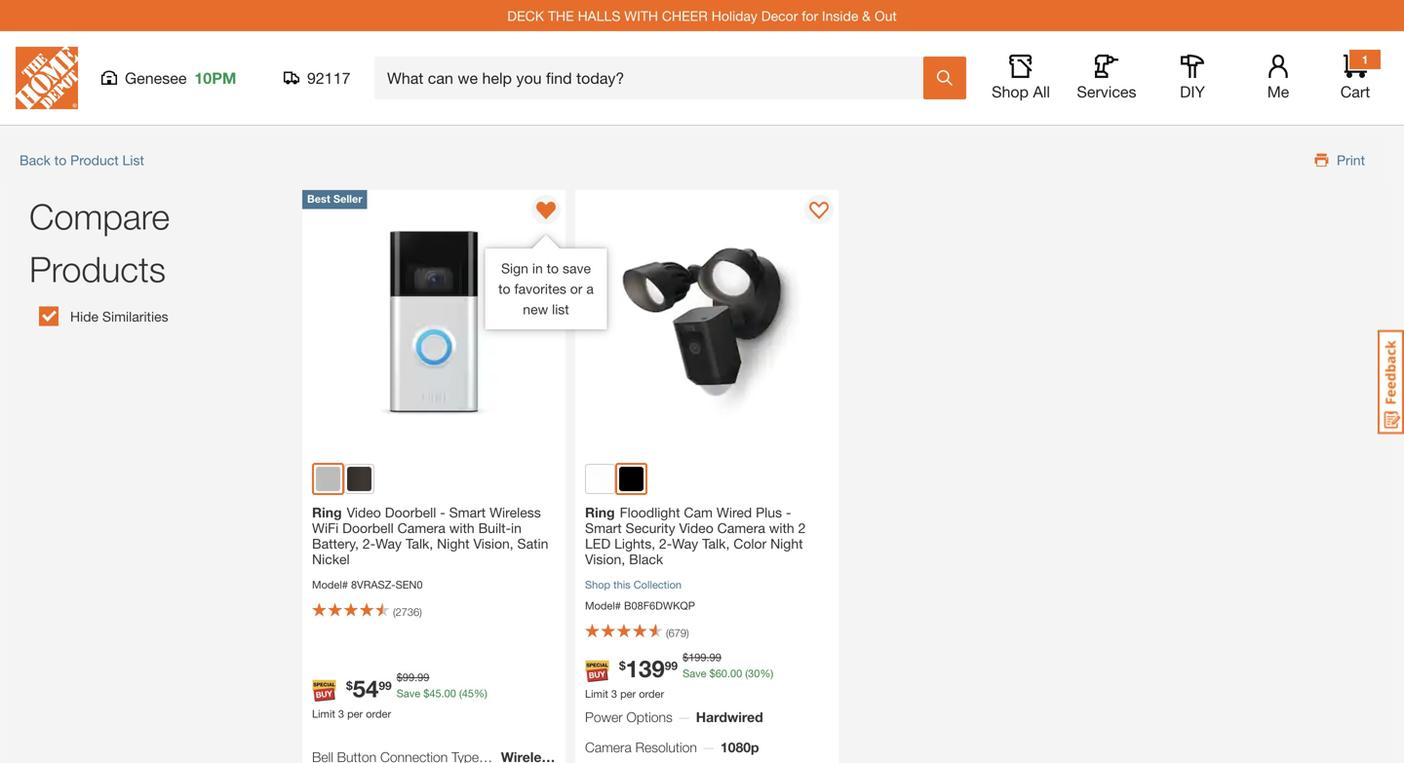 Task type: describe. For each thing, give the bounding box(es) containing it.
me button
[[1248, 55, 1310, 101]]

00 for 54
[[444, 687, 456, 700]]

99 inside $ 139 99
[[665, 659, 678, 673]]

this
[[614, 579, 631, 592]]

display image
[[536, 202, 556, 221]]

cart
[[1341, 82, 1371, 101]]

( down sen0
[[393, 606, 396, 619]]

color
[[734, 536, 767, 552]]

99 inside $ 54 99
[[379, 679, 392, 693]]

1 45 from the left
[[430, 687, 441, 700]]

for
[[802, 8, 818, 24]]

wired
[[717, 505, 752, 521]]

2
[[798, 520, 806, 536]]

the
[[548, 8, 574, 24]]

%) for 54
[[474, 687, 488, 700]]

$ 99 . 99 save $ 45 . 00 ( 45 %) limit 3 per order
[[312, 671, 488, 721]]

model# for model# b08f6dwkqp
[[585, 600, 621, 613]]

new
[[523, 301, 548, 318]]

built-
[[479, 520, 511, 536]]

199
[[689, 652, 707, 664]]

deck the halls with cheer holiday decor for inside & out
[[507, 8, 897, 24]]

print image
[[1307, 154, 1337, 167]]

holiday
[[712, 8, 758, 24]]

halls
[[578, 8, 621, 24]]

92117 button
[[284, 68, 351, 88]]

99 inside the $ 199 . 99 save $ 60 . 00 ( 30 %) limit 3 per order
[[710, 652, 722, 664]]

night inside the floodlight cam wired plus - smart security video camera with 2 led lights, 2-way talk, color night vision, black
[[771, 536, 803, 552]]

services
[[1077, 82, 1137, 101]]

per for 54
[[347, 708, 363, 721]]

doorbell up sen0
[[385, 505, 436, 521]]

679
[[669, 627, 687, 640]]

8vrasz-
[[351, 579, 396, 592]]

cart 1
[[1341, 53, 1371, 101]]

talk, inside video doorbell - smart wireless wifi doorbell camera with built-in battery, 2-way talk, night vision, satin nickel
[[406, 536, 433, 552]]

54
[[353, 675, 379, 703]]

plus
[[756, 505, 782, 521]]

all
[[1033, 82, 1050, 101]]

diy
[[1180, 82, 1206, 101]]

order for 139
[[639, 688, 664, 701]]

shop all
[[992, 82, 1050, 101]]

1
[[1362, 53, 1369, 66]]

hide similarities
[[70, 309, 168, 325]]

3 for 54
[[338, 708, 344, 721]]

model# b08f6dwkqp
[[585, 600, 695, 613]]

wifi
[[312, 520, 339, 536]]

resolution
[[636, 740, 697, 756]]

video inside video doorbell - smart wireless wifi doorbell camera with built-in battery, 2-way talk, night vision, satin nickel
[[347, 505, 381, 521]]

( 2736 )
[[393, 606, 422, 619]]

92117
[[307, 69, 351, 87]]

floodlight cam wired plus - smart security video camera with 2 led lights, 2-way talk, color night vision, black image
[[576, 190, 839, 454]]

me
[[1268, 82, 1290, 101]]

genesee 10pm
[[125, 69, 236, 87]]

display image
[[810, 202, 829, 221]]

shop for shop this collection
[[585, 579, 611, 592]]

hide
[[70, 309, 99, 325]]

2736
[[396, 606, 420, 619]]

or
[[570, 281, 583, 297]]

( down b08f6dwkqp
[[666, 627, 669, 640]]

3 for 139
[[612, 688, 617, 701]]

lights,
[[615, 536, 656, 552]]

139
[[626, 655, 665, 683]]

$ 139 99
[[619, 655, 678, 683]]

decor
[[762, 8, 798, 24]]

video inside the floodlight cam wired plus - smart security video camera with 2 led lights, 2-way talk, color night vision, black
[[679, 520, 714, 536]]

save
[[563, 260, 591, 277]]

( 679 )
[[666, 627, 689, 640]]

00 for 139
[[731, 668, 743, 680]]

favorites
[[515, 281, 567, 297]]

black image
[[619, 467, 644, 492]]

cam
[[684, 505, 713, 521]]

talk, inside the floodlight cam wired plus - smart security video camera with 2 led lights, 2-way talk, color night vision, black
[[702, 536, 730, 552]]

list
[[122, 152, 144, 168]]

1080p
[[721, 740, 759, 756]]

deck the halls with cheer holiday decor for inside & out link
[[507, 8, 897, 24]]

limit for 139
[[585, 688, 609, 701]]

doorbell right 'wifi'
[[342, 520, 394, 536]]

black
[[629, 552, 663, 568]]

deck
[[507, 8, 544, 24]]

limit for 54
[[312, 708, 335, 721]]

- inside the floodlight cam wired plus - smart security video camera with 2 led lights, 2-way talk, color night vision, black
[[786, 505, 791, 521]]

2- inside video doorbell - smart wireless wifi doorbell camera with built-in battery, 2-way talk, night vision, satin nickel
[[363, 536, 376, 552]]

similarities
[[102, 309, 168, 325]]

with
[[625, 8, 658, 24]]

( inside $ 99 . 99 save $ 45 . 00 ( 45 %) limit 3 per order
[[459, 687, 462, 700]]

ring for wifi
[[312, 505, 342, 521]]

feedback link image
[[1378, 330, 1405, 435]]

options
[[627, 710, 673, 726]]

video doorbell - smart wireless wifi doorbell camera with built-in battery, 2-way talk, night vision, satin nickel
[[312, 505, 549, 568]]

2- inside the floodlight cam wired plus - smart security video camera with 2 led lights, 2-way talk, color night vision, black
[[659, 536, 672, 552]]

the home depot logo image
[[16, 47, 78, 109]]

nickel
[[312, 552, 350, 568]]

order for 54
[[366, 708, 391, 721]]

power options
[[585, 710, 673, 726]]

with inside the floodlight cam wired plus - smart security video camera with 2 led lights, 2-way talk, color night vision, black
[[769, 520, 795, 536]]

night inside video doorbell - smart wireless wifi doorbell camera with built-in battery, 2-way talk, night vision, satin nickel
[[437, 536, 470, 552]]

in inside sign in to save to favorites or a new list
[[532, 260, 543, 277]]

) for ( 2736 )
[[420, 606, 422, 619]]

collection
[[634, 579, 682, 592]]

compare products
[[29, 196, 170, 290]]

security
[[626, 520, 676, 536]]

- inside video doorbell - smart wireless wifi doorbell camera with built-in battery, 2-way talk, night vision, satin nickel
[[440, 505, 445, 521]]



Task type: locate. For each thing, give the bounding box(es) containing it.
smart inside the floodlight cam wired plus - smart security video camera with 2 led lights, 2-way talk, color night vision, black
[[585, 520, 622, 536]]

limit inside $ 99 . 99 save $ 45 . 00 ( 45 %) limit 3 per order
[[312, 708, 335, 721]]

per up power options
[[620, 688, 636, 701]]

camera
[[398, 520, 446, 536], [718, 520, 766, 536], [585, 740, 632, 756]]

back to product list
[[20, 152, 144, 168]]

2 45 from the left
[[462, 687, 474, 700]]

floodlight cam wired plus - smart security video camera with 2 led lights, 2-way talk, color night vision, black
[[585, 505, 806, 568]]

0 horizontal spatial model#
[[312, 579, 348, 592]]

vision, inside the floodlight cam wired plus - smart security video camera with 2 led lights, 2-way talk, color night vision, black
[[585, 552, 625, 568]]

10pm
[[195, 69, 236, 87]]

0 vertical spatial shop
[[992, 82, 1029, 101]]

2 vertical spatial to
[[499, 281, 511, 297]]

0 horizontal spatial smart
[[449, 505, 486, 521]]

00 right 60
[[731, 668, 743, 680]]

shop all button
[[990, 55, 1052, 101]]

save inside the $ 199 . 99 save $ 60 . 00 ( 30 %) limit 3 per order
[[683, 668, 707, 680]]

products
[[29, 248, 166, 290]]

1 - from the left
[[440, 505, 445, 521]]

floodlight
[[620, 505, 680, 521]]

model# down nickel
[[312, 579, 348, 592]]

venetian bronze image
[[347, 467, 372, 492]]

talk, up sen0
[[406, 536, 433, 552]]

list
[[552, 301, 569, 318]]

save right $ 54 99
[[397, 687, 421, 700]]

1 horizontal spatial -
[[786, 505, 791, 521]]

0 horizontal spatial to
[[54, 152, 67, 168]]

to
[[54, 152, 67, 168], [547, 260, 559, 277], [499, 281, 511, 297]]

2- right lights,
[[659, 536, 672, 552]]

0 horizontal spatial talk,
[[406, 536, 433, 552]]

order inside $ 99 . 99 save $ 45 . 00 ( 45 %) limit 3 per order
[[366, 708, 391, 721]]

1 horizontal spatial in
[[532, 260, 543, 277]]

order up options
[[639, 688, 664, 701]]

$ for 54
[[346, 679, 353, 693]]

cheer
[[662, 8, 708, 24]]

sign
[[501, 260, 529, 277]]

0 vertical spatial per
[[620, 688, 636, 701]]

) up '199'
[[687, 627, 689, 640]]

99
[[710, 652, 722, 664], [665, 659, 678, 673], [403, 671, 415, 684], [418, 671, 430, 684], [379, 679, 392, 693]]

1 horizontal spatial vision,
[[585, 552, 625, 568]]

sign in to save to favorites or a new list
[[499, 260, 594, 318]]

0 horizontal spatial way
[[376, 536, 402, 552]]

save for 54
[[397, 687, 421, 700]]

2 talk, from the left
[[702, 536, 730, 552]]

00 inside the $ 199 . 99 save $ 60 . 00 ( 30 %) limit 3 per order
[[731, 668, 743, 680]]

night down 'plus'
[[771, 536, 803, 552]]

talk, left color at the right
[[702, 536, 730, 552]]

45
[[430, 687, 441, 700], [462, 687, 474, 700]]

-
[[440, 505, 445, 521], [786, 505, 791, 521]]

3
[[612, 688, 617, 701], [338, 708, 344, 721]]

2 - from the left
[[786, 505, 791, 521]]

video down venetian bronze image
[[347, 505, 381, 521]]

model# 8vrasz-sen0
[[312, 579, 423, 592]]

1 horizontal spatial to
[[499, 281, 511, 297]]

What can we help you find today? search field
[[387, 58, 923, 99]]

way up 8vrasz- on the bottom left of the page
[[376, 536, 402, 552]]

way inside the floodlight cam wired plus - smart security video camera with 2 led lights, 2-way talk, color night vision, black
[[672, 536, 699, 552]]

per down 54
[[347, 708, 363, 721]]

0 vertical spatial 3
[[612, 688, 617, 701]]

shop this collection link
[[585, 577, 829, 594]]

1 vertical spatial model#
[[585, 600, 621, 613]]

2 with from the left
[[769, 520, 795, 536]]

vision, inside video doorbell - smart wireless wifi doorbell camera with built-in battery, 2-way talk, night vision, satin nickel
[[474, 536, 514, 552]]

0 horizontal spatial camera
[[398, 520, 446, 536]]

0 horizontal spatial save
[[397, 687, 421, 700]]

( inside the $ 199 . 99 save $ 60 . 00 ( 30 %) limit 3 per order
[[745, 668, 748, 680]]

white image
[[588, 467, 613, 492]]

1 vertical spatial order
[[366, 708, 391, 721]]

camera inside the floodlight cam wired plus - smart security video camera with 2 led lights, 2-way talk, color night vision, black
[[718, 520, 766, 536]]

2-
[[363, 536, 376, 552], [659, 536, 672, 552]]

1 night from the left
[[437, 536, 470, 552]]

save down '199'
[[683, 668, 707, 680]]

0 horizontal spatial shop
[[585, 579, 611, 592]]

- right 'plus'
[[786, 505, 791, 521]]

1 vertical spatial )
[[687, 627, 689, 640]]

vision,
[[474, 536, 514, 552], [585, 552, 625, 568]]

shop for shop all
[[992, 82, 1029, 101]]

$ for 99
[[397, 671, 403, 684]]

with left 2
[[769, 520, 795, 536]]

talk,
[[406, 536, 433, 552], [702, 536, 730, 552]]

1 vertical spatial limit
[[312, 708, 335, 721]]

60
[[716, 668, 728, 680]]

led
[[585, 536, 611, 552]]

1 horizontal spatial per
[[620, 688, 636, 701]]

services button
[[1076, 55, 1138, 101]]

0 vertical spatial order
[[639, 688, 664, 701]]

%) inside the $ 199 . 99 save $ 60 . 00 ( 30 %) limit 3 per order
[[760, 668, 774, 680]]

a
[[587, 281, 594, 297]]

1 2- from the left
[[363, 536, 376, 552]]

per for 139
[[620, 688, 636, 701]]

1 horizontal spatial night
[[771, 536, 803, 552]]

power
[[585, 710, 623, 726]]

ring up led
[[585, 505, 615, 521]]

smart left wireless
[[449, 505, 486, 521]]

save inside $ 99 . 99 save $ 45 . 00 ( 45 %) limit 3 per order
[[397, 687, 421, 700]]

1 horizontal spatial 2-
[[659, 536, 672, 552]]

1 horizontal spatial 45
[[462, 687, 474, 700]]

1 ring from the left
[[312, 505, 342, 521]]

ring for smart
[[585, 505, 615, 521]]

0 vertical spatial save
[[683, 668, 707, 680]]

per
[[620, 688, 636, 701], [347, 708, 363, 721]]

camera inside video doorbell - smart wireless wifi doorbell camera with built-in battery, 2-way talk, night vision, satin nickel
[[398, 520, 446, 536]]

2 horizontal spatial camera
[[718, 520, 766, 536]]

with inside video doorbell - smart wireless wifi doorbell camera with built-in battery, 2-way talk, night vision, satin nickel
[[449, 520, 475, 536]]

0 vertical spatial 00
[[731, 668, 743, 680]]

camera resolution
[[585, 740, 697, 756]]

.
[[707, 652, 710, 664], [728, 668, 731, 680], [415, 671, 418, 684], [441, 687, 444, 700]]

with
[[449, 520, 475, 536], [769, 520, 795, 536]]

0 horizontal spatial )
[[420, 606, 422, 619]]

1 vertical spatial shop
[[585, 579, 611, 592]]

0 horizontal spatial ring
[[312, 505, 342, 521]]

back to product list button
[[0, 136, 195, 185]]

doorbell
[[385, 505, 436, 521], [342, 520, 394, 536]]

0 vertical spatial %)
[[760, 668, 774, 680]]

1 horizontal spatial 00
[[731, 668, 743, 680]]

0 horizontal spatial order
[[366, 708, 391, 721]]

per inside $ 99 . 99 save $ 45 . 00 ( 45 %) limit 3 per order
[[347, 708, 363, 721]]

model# for model# 8vrasz-sen0
[[312, 579, 348, 592]]

(
[[393, 606, 396, 619], [666, 627, 669, 640], [745, 668, 748, 680], [459, 687, 462, 700]]

2- right battery,
[[363, 536, 376, 552]]

to up favorites
[[547, 260, 559, 277]]

1 talk, from the left
[[406, 536, 433, 552]]

1 vertical spatial per
[[347, 708, 363, 721]]

save for 139
[[683, 668, 707, 680]]

1 horizontal spatial ring
[[585, 505, 615, 521]]

model# down this
[[585, 600, 621, 613]]

1 vertical spatial 3
[[338, 708, 344, 721]]

vision, up this
[[585, 552, 625, 568]]

1 horizontal spatial with
[[769, 520, 795, 536]]

per inside the $ 199 . 99 save $ 60 . 00 ( 30 %) limit 3 per order
[[620, 688, 636, 701]]

3 inside the $ 199 . 99 save $ 60 . 00 ( 30 %) limit 3 per order
[[612, 688, 617, 701]]

1 horizontal spatial save
[[683, 668, 707, 680]]

shop
[[992, 82, 1029, 101], [585, 579, 611, 592]]

1 horizontal spatial order
[[639, 688, 664, 701]]

0 horizontal spatial %)
[[474, 687, 488, 700]]

1 vertical spatial 00
[[444, 687, 456, 700]]

2 2- from the left
[[659, 536, 672, 552]]

$
[[683, 652, 689, 664], [619, 659, 626, 673], [710, 668, 716, 680], [397, 671, 403, 684], [346, 679, 353, 693], [424, 687, 430, 700]]

product
[[70, 152, 119, 168]]

print
[[1337, 152, 1366, 168]]

compare
[[29, 196, 170, 237]]

shop inside button
[[992, 82, 1029, 101]]

1 horizontal spatial camera
[[585, 740, 632, 756]]

1 vertical spatial %)
[[474, 687, 488, 700]]

2 way from the left
[[672, 536, 699, 552]]

2 night from the left
[[771, 536, 803, 552]]

back
[[20, 152, 51, 168]]

1 horizontal spatial talk,
[[702, 536, 730, 552]]

1 with from the left
[[449, 520, 475, 536]]

ring up battery,
[[312, 505, 342, 521]]

0 horizontal spatial vision,
[[474, 536, 514, 552]]

0 horizontal spatial in
[[511, 520, 522, 536]]

order down $ 54 99
[[366, 708, 391, 721]]

30
[[748, 668, 760, 680]]

0 vertical spatial limit
[[585, 688, 609, 701]]

0 horizontal spatial with
[[449, 520, 475, 536]]

video doorbell - smart wireless wifi doorbell camera with built-in battery, 2-way talk, night vision, satin nickel image
[[302, 190, 566, 454]]

to down sign
[[499, 281, 511, 297]]

in up favorites
[[532, 260, 543, 277]]

genesee
[[125, 69, 187, 87]]

0 horizontal spatial video
[[347, 505, 381, 521]]

1 way from the left
[[376, 536, 402, 552]]

sen0
[[396, 579, 423, 592]]

1 horizontal spatial smart
[[585, 520, 622, 536]]

1 horizontal spatial model#
[[585, 600, 621, 613]]

) down sen0
[[420, 606, 422, 619]]

model#
[[312, 579, 348, 592], [585, 600, 621, 613]]

video left wired
[[679, 520, 714, 536]]

1 horizontal spatial 3
[[612, 688, 617, 701]]

1 horizontal spatial %)
[[760, 668, 774, 680]]

%) inside $ 99 . 99 save $ 45 . 00 ( 45 %) limit 3 per order
[[474, 687, 488, 700]]

smart left the security at the bottom
[[585, 520, 622, 536]]

best seller
[[307, 193, 362, 205]]

in inside video doorbell - smart wireless wifi doorbell camera with built-in battery, 2-way talk, night vision, satin nickel
[[511, 520, 522, 536]]

2 ring from the left
[[585, 505, 615, 521]]

satin
[[518, 536, 549, 552]]

2 horizontal spatial to
[[547, 260, 559, 277]]

to right back
[[54, 152, 67, 168]]

ring
[[312, 505, 342, 521], [585, 505, 615, 521]]

camera up sen0
[[398, 520, 446, 536]]

$ inside $ 139 99
[[619, 659, 626, 673]]

) for ( 679 )
[[687, 627, 689, 640]]

limit inside the $ 199 . 99 save $ 60 . 00 ( 30 %) limit 3 per order
[[585, 688, 609, 701]]

diy button
[[1162, 55, 1224, 101]]

1 horizontal spatial video
[[679, 520, 714, 536]]

1 vertical spatial save
[[397, 687, 421, 700]]

00 inside $ 99 . 99 save $ 45 . 00 ( 45 %) limit 3 per order
[[444, 687, 456, 700]]

( right 60
[[745, 668, 748, 680]]

in left led
[[511, 520, 522, 536]]

best
[[307, 193, 331, 205]]

seller
[[333, 193, 362, 205]]

satin nickel image
[[316, 467, 340, 492]]

print button
[[1288, 136, 1385, 185]]

&
[[862, 8, 871, 24]]

shop this collection
[[585, 579, 682, 592]]

1 horizontal spatial shop
[[992, 82, 1029, 101]]

shop left this
[[585, 579, 611, 592]]

wireless
[[490, 505, 541, 521]]

( right $ 54 99
[[459, 687, 462, 700]]

%) for 139
[[760, 668, 774, 680]]

night left built-
[[437, 536, 470, 552]]

vision, down wireless
[[474, 536, 514, 552]]

0 horizontal spatial limit
[[312, 708, 335, 721]]

0 horizontal spatial 45
[[430, 687, 441, 700]]

3 inside $ 99 . 99 save $ 45 . 00 ( 45 %) limit 3 per order
[[338, 708, 344, 721]]

order inside the $ 199 . 99 save $ 60 . 00 ( 30 %) limit 3 per order
[[639, 688, 664, 701]]

1 horizontal spatial limit
[[585, 688, 609, 701]]

0 vertical spatial model#
[[312, 579, 348, 592]]

save
[[683, 668, 707, 680], [397, 687, 421, 700]]

smart
[[449, 505, 486, 521], [585, 520, 622, 536]]

1 vertical spatial to
[[547, 260, 559, 277]]

0 horizontal spatial -
[[440, 505, 445, 521]]

0 horizontal spatial per
[[347, 708, 363, 721]]

with left built-
[[449, 520, 475, 536]]

0 vertical spatial )
[[420, 606, 422, 619]]

$ for 199
[[683, 652, 689, 664]]

0 vertical spatial in
[[532, 260, 543, 277]]

$ 199 . 99 save $ 60 . 00 ( 30 %) limit 3 per order
[[585, 652, 774, 701]]

0 vertical spatial to
[[54, 152, 67, 168]]

to inside back to product list 'button'
[[54, 152, 67, 168]]

battery,
[[312, 536, 359, 552]]

way inside video doorbell - smart wireless wifi doorbell camera with built-in battery, 2-way talk, night vision, satin nickel
[[376, 536, 402, 552]]

- left built-
[[440, 505, 445, 521]]

00 right $ 54 99
[[444, 687, 456, 700]]

out
[[875, 8, 897, 24]]

smart inside video doorbell - smart wireless wifi doorbell camera with built-in battery, 2-way talk, night vision, satin nickel
[[449, 505, 486, 521]]

inside
[[822, 8, 859, 24]]

1 vertical spatial in
[[511, 520, 522, 536]]

1 horizontal spatial way
[[672, 536, 699, 552]]

0 horizontal spatial 3
[[338, 708, 344, 721]]

camera right cam
[[718, 520, 766, 536]]

$ inside $ 54 99
[[346, 679, 353, 693]]

0 horizontal spatial night
[[437, 536, 470, 552]]

shop left all
[[992, 82, 1029, 101]]

night
[[437, 536, 470, 552], [771, 536, 803, 552]]

0 horizontal spatial 00
[[444, 687, 456, 700]]

0 horizontal spatial 2-
[[363, 536, 376, 552]]

$ 54 99
[[346, 675, 392, 703]]

1 horizontal spatial )
[[687, 627, 689, 640]]

$ for 139
[[619, 659, 626, 673]]

b08f6dwkqp
[[624, 600, 695, 613]]

hardwired
[[696, 710, 763, 726]]

way down cam
[[672, 536, 699, 552]]

camera down power at left
[[585, 740, 632, 756]]



Task type: vqa. For each thing, say whether or not it's contained in the screenshot.
first - from the right
yes



